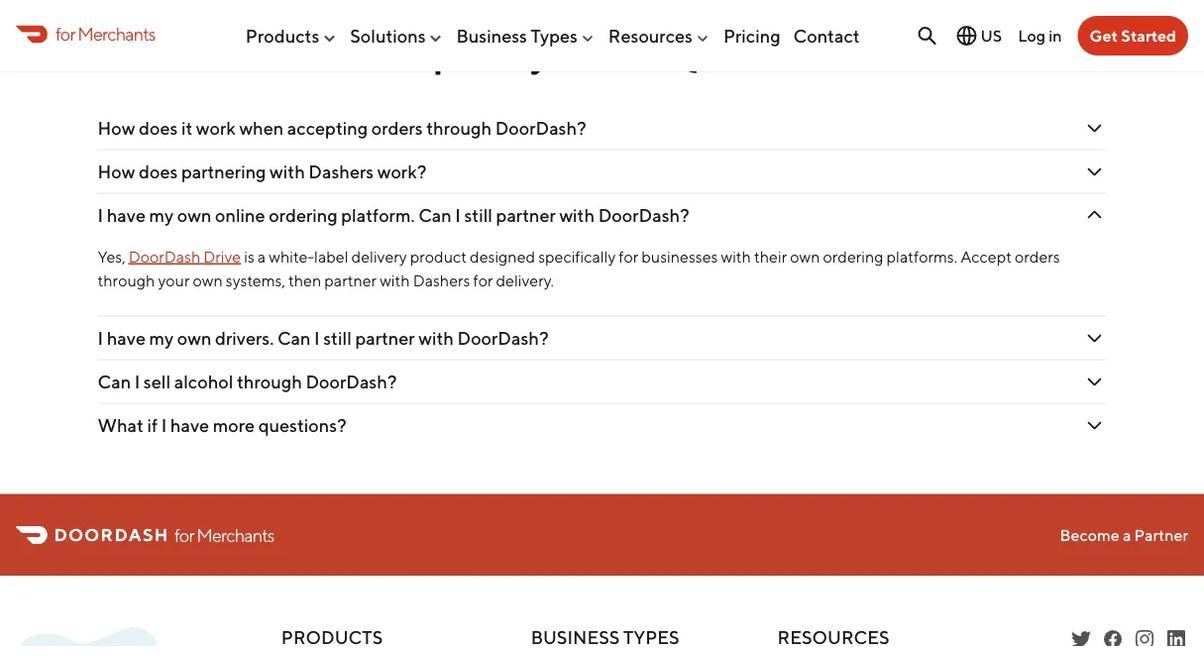 Task type: locate. For each thing, give the bounding box(es) containing it.
still down the label
[[323, 328, 352, 349]]

partner
[[1134, 526, 1188, 545]]

0 horizontal spatial a
[[258, 247, 266, 266]]

1 vertical spatial through
[[98, 271, 155, 290]]

with down when
[[270, 161, 305, 183]]

facebook image
[[1101, 628, 1125, 647]]

dashers down how does it work when accepting orders through doordash?
[[309, 161, 374, 183]]

1 horizontal spatial orders
[[1015, 247, 1060, 266]]

through up work?
[[426, 118, 492, 139]]

doordash? down types
[[495, 118, 586, 139]]

orders right accept
[[1015, 247, 1060, 266]]

1 vertical spatial merchants
[[196, 525, 274, 546]]

through
[[426, 118, 492, 139], [98, 271, 155, 290], [237, 371, 302, 393]]

i
[[98, 205, 103, 226], [455, 205, 461, 226], [98, 328, 103, 349], [314, 328, 320, 349], [134, 371, 140, 393], [161, 415, 167, 436]]

facebook link
[[1101, 628, 1125, 647]]

3 chevron down image from the top
[[1083, 204, 1106, 228]]

1 vertical spatial orders
[[1015, 247, 1060, 266]]

with up specifically
[[559, 205, 595, 226]]

us
[[980, 26, 1002, 45]]

get started
[[1090, 26, 1176, 45]]

doordash
[[128, 247, 200, 266]]

0 vertical spatial my
[[149, 205, 174, 226]]

how does partnering with dashers work?
[[98, 161, 426, 183]]

does left "it"
[[139, 118, 178, 139]]

i up the yes,
[[98, 205, 103, 226]]

1 horizontal spatial ordering
[[823, 247, 883, 266]]

own up alcohol
[[177, 328, 212, 349]]

it
[[181, 118, 193, 139]]

1 vertical spatial how
[[98, 161, 135, 183]]

ordering left the platforms.
[[823, 247, 883, 266]]

work
[[196, 118, 236, 139]]

my
[[149, 205, 174, 226], [149, 328, 174, 349]]

1 vertical spatial for merchants
[[174, 525, 274, 546]]

partner up designed
[[496, 205, 556, 226]]

started
[[1121, 26, 1176, 45]]

yes, doordash drive
[[98, 247, 241, 266]]

doordash? down the i have my own drivers. can i still partner with doordash?
[[306, 371, 397, 393]]

2 how from the top
[[98, 161, 135, 183]]

through down drivers. on the left bottom
[[237, 371, 302, 393]]

accept
[[960, 247, 1012, 266]]

a left the partner
[[1123, 526, 1131, 545]]

still
[[464, 205, 493, 226], [323, 328, 352, 349]]

still up designed
[[464, 205, 493, 226]]

my up sell
[[149, 328, 174, 349]]

0 horizontal spatial merchants
[[78, 23, 155, 44]]

linkedin image
[[1164, 628, 1188, 647]]

sell
[[144, 371, 171, 393]]

get
[[1090, 26, 1118, 45]]

a inside is a white-label delivery product designed specifically for businesses with their own ordering platforms. accept orders through your own systems, then partner with dashers for delivery.
[[258, 247, 266, 266]]

2 my from the top
[[149, 328, 174, 349]]

for merchants
[[55, 23, 155, 44], [174, 525, 274, 546]]

1 vertical spatial does
[[139, 161, 178, 183]]

dashers
[[309, 161, 374, 183], [413, 271, 470, 290]]

1 chevron down image from the top
[[1083, 117, 1106, 140]]

how left "it"
[[98, 118, 135, 139]]

1 horizontal spatial through
[[237, 371, 302, 393]]

0 horizontal spatial can
[[98, 371, 131, 393]]

1 vertical spatial dashers
[[413, 271, 470, 290]]

1 vertical spatial still
[[323, 328, 352, 349]]

have right if
[[170, 415, 209, 436]]

is a white-label delivery product designed specifically for businesses with their own ordering platforms. accept orders through your own systems, then partner with dashers for delivery.
[[98, 247, 1060, 290]]

their
[[754, 247, 787, 266]]

partner
[[496, 205, 556, 226], [324, 271, 377, 290], [355, 328, 415, 349]]

specifically
[[538, 247, 616, 266]]

doordash drive link
[[128, 247, 241, 266]]

contact
[[793, 25, 860, 46]]

0 vertical spatial how
[[98, 118, 135, 139]]

instagram link
[[1133, 628, 1156, 647]]

orders
[[371, 118, 423, 139], [1015, 247, 1060, 266]]

1 vertical spatial have
[[107, 328, 146, 349]]

have up the yes,
[[107, 205, 146, 226]]

with
[[270, 161, 305, 183], [559, 205, 595, 226], [721, 247, 751, 266], [380, 271, 410, 290], [418, 328, 454, 349]]

1 my from the top
[[149, 205, 174, 226]]

how up the yes,
[[98, 161, 135, 183]]

0 vertical spatial a
[[258, 247, 266, 266]]

1 vertical spatial partner
[[324, 271, 377, 290]]

linkedin link
[[1164, 628, 1188, 647]]

can left sell
[[98, 371, 131, 393]]

globe line image
[[955, 24, 979, 48]]

0 vertical spatial through
[[426, 118, 492, 139]]

business types link
[[456, 17, 595, 54]]

0 horizontal spatial ordering
[[269, 205, 338, 226]]

2 horizontal spatial through
[[426, 118, 492, 139]]

partner down the delivery
[[355, 328, 415, 349]]

twitter link
[[1069, 628, 1093, 647]]

my up doordash
[[149, 205, 174, 226]]

0 vertical spatial merchants
[[78, 23, 155, 44]]

businesses
[[641, 247, 718, 266]]

with down "product"
[[418, 328, 454, 349]]

i left sell
[[134, 371, 140, 393]]

0 vertical spatial does
[[139, 118, 178, 139]]

ordering inside is a white-label delivery product designed specifically for businesses with their own ordering platforms. accept orders through your own systems, then partner with dashers for delivery.
[[823, 247, 883, 266]]

0 horizontal spatial dashers
[[309, 161, 374, 183]]

become
[[1060, 526, 1120, 545]]

2 does from the top
[[139, 161, 178, 183]]

does for it
[[139, 118, 178, 139]]

drivers.
[[215, 328, 274, 349]]

chevron down image
[[1083, 327, 1106, 350], [1083, 370, 1106, 394]]

questions?
[[258, 415, 346, 436]]

more
[[213, 415, 255, 436]]

0 horizontal spatial orders
[[371, 118, 423, 139]]

1 vertical spatial can
[[277, 328, 311, 349]]

designed
[[470, 247, 535, 266]]

1 vertical spatial ordering
[[823, 247, 883, 266]]

2 chevron down image from the top
[[1083, 370, 1106, 394]]

0 horizontal spatial still
[[323, 328, 352, 349]]

have up sell
[[107, 328, 146, 349]]

through inside is a white-label delivery product designed specifically for businesses with their own ordering platforms. accept orders through your own systems, then partner with dashers for delivery.
[[98, 271, 155, 290]]

when
[[239, 118, 284, 139]]

instagram image
[[1133, 628, 1156, 647]]

1 horizontal spatial merchants
[[196, 525, 274, 546]]

a right is
[[258, 247, 266, 266]]

1 vertical spatial a
[[1123, 526, 1131, 545]]

online
[[215, 205, 265, 226]]

for
[[55, 23, 75, 44], [619, 247, 638, 266], [473, 271, 493, 290], [174, 525, 194, 546]]

own right their at the right top of the page
[[790, 247, 820, 266]]

ordering up white-
[[269, 205, 338, 226]]

4 chevron down image from the top
[[1083, 414, 1106, 438]]

0 vertical spatial chevron down image
[[1083, 327, 1106, 350]]

have
[[107, 205, 146, 226], [107, 328, 146, 349], [170, 415, 209, 436]]

i up "product"
[[455, 205, 461, 226]]

can right drivers. on the left bottom
[[277, 328, 311, 349]]

chevron down image
[[1083, 117, 1106, 140], [1083, 160, 1106, 184], [1083, 204, 1106, 228], [1083, 414, 1106, 438]]

if
[[147, 415, 158, 436]]

does
[[139, 118, 178, 139], [139, 161, 178, 183]]

0 vertical spatial dashers
[[309, 161, 374, 183]]

can
[[418, 205, 452, 226], [277, 328, 311, 349], [98, 371, 131, 393]]

label
[[314, 247, 348, 266]]

i have my own online ordering platform. can i still partner with doordash?
[[98, 205, 689, 226]]

dashers down "product"
[[413, 271, 470, 290]]

1 horizontal spatial a
[[1123, 526, 1131, 545]]

merchants
[[78, 23, 155, 44], [196, 525, 274, 546]]

frequently asked questions
[[365, 33, 839, 76]]

resources
[[608, 25, 693, 46]]

a
[[258, 247, 266, 266], [1123, 526, 1131, 545]]

log
[[1018, 26, 1045, 45]]

my for online
[[149, 205, 174, 226]]

partner inside is a white-label delivery product designed specifically for businesses with their own ordering platforms. accept orders through your own systems, then partner with dashers for delivery.
[[324, 271, 377, 290]]

0 vertical spatial have
[[107, 205, 146, 226]]

1 how from the top
[[98, 118, 135, 139]]

orders up work?
[[371, 118, 423, 139]]

2 horizontal spatial can
[[418, 205, 452, 226]]

ordering
[[269, 205, 338, 226], [823, 247, 883, 266]]

yes,
[[98, 247, 125, 266]]

2 chevron down image from the top
[[1083, 160, 1106, 184]]

1 vertical spatial chevron down image
[[1083, 370, 1106, 394]]

1 horizontal spatial for merchants
[[174, 525, 274, 546]]

chevron down image for what if i have more questions?
[[1083, 414, 1106, 438]]

1 horizontal spatial still
[[464, 205, 493, 226]]

0 vertical spatial still
[[464, 205, 493, 226]]

0 vertical spatial for merchants
[[55, 23, 155, 44]]

partner down the label
[[324, 271, 377, 290]]

how
[[98, 118, 135, 139], [98, 161, 135, 183]]

0 horizontal spatial through
[[98, 271, 155, 290]]

own up doordash drive link
[[177, 205, 212, 226]]

own
[[177, 205, 212, 226], [790, 247, 820, 266], [193, 271, 223, 290], [177, 328, 212, 349]]

through down the yes,
[[98, 271, 155, 290]]

1 chevron down image from the top
[[1083, 327, 1106, 350]]

become a partner link
[[1060, 526, 1188, 545]]

does left partnering
[[139, 161, 178, 183]]

resources link
[[608, 17, 710, 54]]

how for how does it work when accepting orders through doordash?
[[98, 118, 135, 139]]

drive
[[203, 247, 241, 266]]

can up "product"
[[418, 205, 452, 226]]

with left their at the right top of the page
[[721, 247, 751, 266]]

0 vertical spatial can
[[418, 205, 452, 226]]

1 horizontal spatial dashers
[[413, 271, 470, 290]]

1 does from the top
[[139, 118, 178, 139]]

1 vertical spatial my
[[149, 328, 174, 349]]

alcohol
[[174, 371, 233, 393]]

doordash?
[[495, 118, 586, 139], [598, 205, 689, 226], [457, 328, 549, 349], [306, 371, 397, 393]]

is
[[244, 247, 255, 266]]

get started button
[[1078, 16, 1188, 55]]

pricing link
[[723, 17, 780, 54]]

questions
[[667, 33, 839, 76]]

how does it work when accepting orders through doordash?
[[98, 118, 586, 139]]



Task type: vqa. For each thing, say whether or not it's contained in the screenshot.
top LATE
no



Task type: describe. For each thing, give the bounding box(es) containing it.
chevron down image for i have my own drivers. can i still partner with doordash?
[[1083, 327, 1106, 350]]

twitter image
[[1069, 628, 1093, 647]]

pricing
[[723, 25, 780, 46]]

in
[[1049, 26, 1062, 45]]

chevron down image for can i sell alcohol through doordash?
[[1083, 370, 1106, 394]]

business
[[456, 25, 527, 46]]

delivery.
[[496, 271, 554, 290]]

i down the yes,
[[98, 328, 103, 349]]

business types
[[456, 25, 578, 46]]

2 vertical spatial can
[[98, 371, 131, 393]]

asked
[[556, 33, 660, 76]]

what if i have more questions?
[[98, 415, 346, 436]]

systems,
[[226, 271, 285, 290]]

partnering
[[181, 161, 266, 183]]

my for drivers.
[[149, 328, 174, 349]]

then
[[288, 271, 321, 290]]

can i sell alcohol through doordash?
[[98, 371, 397, 393]]

2 vertical spatial have
[[170, 415, 209, 436]]

solutions link
[[350, 17, 443, 54]]

white-
[[269, 247, 314, 266]]

1 horizontal spatial can
[[277, 328, 311, 349]]

solutions
[[350, 25, 426, 46]]

product
[[410, 247, 467, 266]]

work?
[[377, 161, 426, 183]]

frequently
[[365, 33, 549, 76]]

types
[[531, 25, 578, 46]]

a for is
[[258, 247, 266, 266]]

does for partnering
[[139, 161, 178, 183]]

own down drive
[[193, 271, 223, 290]]

products
[[246, 25, 319, 46]]

doordash for merchants image
[[16, 628, 186, 647]]

what
[[98, 415, 144, 436]]

delivery
[[351, 247, 407, 266]]

doordash? down delivery.
[[457, 328, 549, 349]]

orders inside is a white-label delivery product designed specifically for businesses with their own ordering platforms. accept orders through your own systems, then partner with dashers for delivery.
[[1015, 247, 1060, 266]]

have for i have my own online ordering platform. can i still partner with doordash?
[[107, 205, 146, 226]]

log in
[[1018, 26, 1062, 45]]

contact link
[[793, 17, 860, 54]]

i down then
[[314, 328, 320, 349]]

chevron down image for how does partnering with dashers work?
[[1083, 160, 1106, 184]]

merchants inside for merchants link
[[78, 23, 155, 44]]

i right if
[[161, 415, 167, 436]]

0 vertical spatial partner
[[496, 205, 556, 226]]

2 vertical spatial partner
[[355, 328, 415, 349]]

with down the delivery
[[380, 271, 410, 290]]

for merchants link
[[16, 21, 155, 47]]

have for i have my own drivers. can i still partner with doordash?
[[107, 328, 146, 349]]

a for become
[[1123, 526, 1131, 545]]

your
[[158, 271, 190, 290]]

accepting
[[287, 118, 368, 139]]

become a partner
[[1060, 526, 1188, 545]]

chevron down image for i have my own online ordering platform. can i still partner with doordash?
[[1083, 204, 1106, 228]]

log in link
[[1018, 26, 1062, 45]]

i have my own drivers. can i still partner with doordash?
[[98, 328, 549, 349]]

2 vertical spatial through
[[237, 371, 302, 393]]

0 vertical spatial orders
[[371, 118, 423, 139]]

0 vertical spatial ordering
[[269, 205, 338, 226]]

platforms.
[[886, 247, 957, 266]]

0 horizontal spatial for merchants
[[55, 23, 155, 44]]

how for how does partnering with dashers work?
[[98, 161, 135, 183]]

platform.
[[341, 205, 415, 226]]

products link
[[246, 17, 337, 54]]

doordash? up 'businesses'
[[598, 205, 689, 226]]

chevron down image for how does it work when accepting orders through doordash?
[[1083, 117, 1106, 140]]

dashers inside is a white-label delivery product designed specifically for businesses with their own ordering platforms. accept orders through your own systems, then partner with dashers for delivery.
[[413, 271, 470, 290]]



